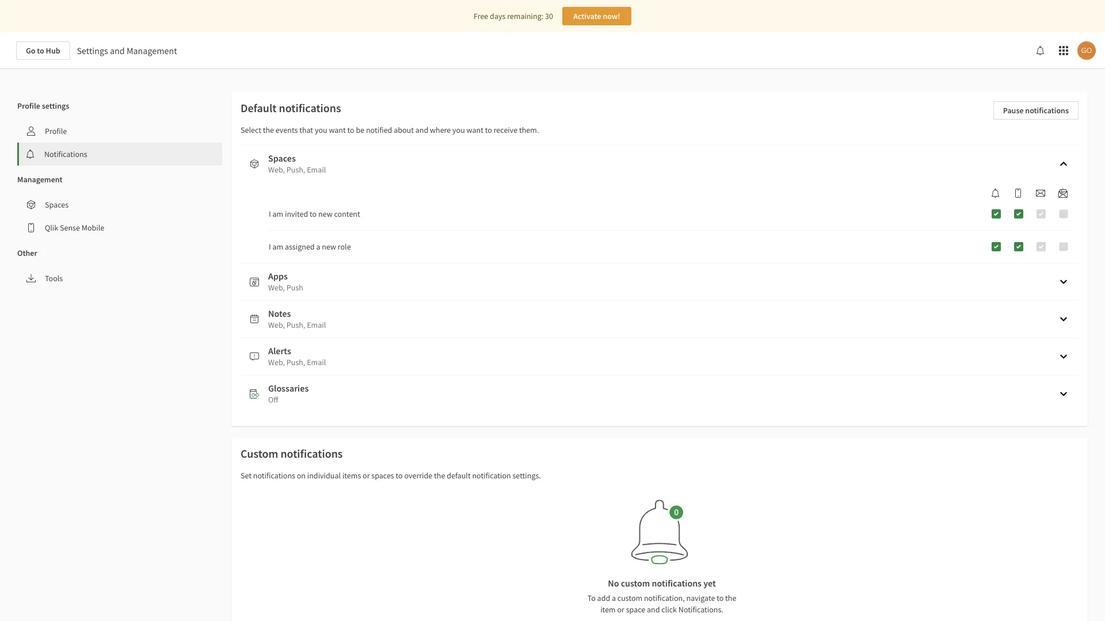 Task type: describe. For each thing, give the bounding box(es) containing it.
notifications.
[[679, 605, 724, 616]]

push, for alerts
[[287, 358, 305, 368]]

notification
[[472, 471, 511, 481]]

alerts
[[268, 346, 291, 357]]

30
[[545, 11, 553, 21]]

new for role
[[322, 242, 336, 252]]

invited
[[285, 209, 308, 219]]

notifications for set
[[253, 471, 295, 481]]

profile for profile
[[45, 126, 67, 136]]

i am assigned a new role
[[269, 242, 351, 252]]

a inside no custom notifications yet to add a custom notification, navigate to the item or space and click notifications.
[[612, 594, 616, 604]]

go to hub link
[[16, 41, 70, 60]]

role
[[338, 242, 351, 252]]

to right invited
[[310, 209, 317, 219]]

pause notifications button
[[994, 101, 1079, 120]]

notifications inside no custom notifications yet to add a custom notification, navigate to the item or space and click notifications.
[[652, 578, 702, 590]]

push notifications in qlik sense mobile image
[[1014, 189, 1023, 198]]

navigate
[[687, 594, 715, 604]]

spaces for spaces web, push, email
[[268, 153, 296, 164]]

settings and management
[[77, 45, 177, 56]]

email for spaces
[[307, 165, 326, 175]]

i am invited to new content
[[269, 209, 360, 219]]

no
[[608, 578, 619, 590]]

notified
[[366, 125, 392, 135]]

i for i am assigned a new role
[[269, 242, 271, 252]]

default
[[241, 101, 277, 115]]

to left receive
[[485, 125, 492, 135]]

spaces for spaces
[[45, 200, 69, 210]]

1 vertical spatial custom
[[618, 594, 643, 604]]

events
[[276, 125, 298, 135]]

override
[[405, 471, 433, 481]]

receive
[[494, 125, 518, 135]]

on
[[297, 471, 306, 481]]

push, for notes
[[287, 320, 305, 331]]

go
[[26, 45, 35, 56]]

remaining:
[[507, 11, 544, 21]]

pause
[[1004, 105, 1024, 116]]

yet
[[704, 578, 716, 590]]

item
[[601, 605, 616, 616]]

where
[[430, 125, 451, 135]]

free
[[474, 11, 489, 21]]

notifications bundled in a daily email digest element
[[1054, 189, 1073, 198]]

custom notifications
[[241, 447, 343, 462]]

notification,
[[644, 594, 685, 604]]

1 vertical spatial the
[[434, 471, 445, 481]]

other
[[17, 248, 37, 259]]

be
[[356, 125, 365, 135]]

notes web, push, email
[[268, 308, 326, 331]]

sense
[[60, 223, 80, 233]]

2 you from the left
[[453, 125, 465, 135]]

activate
[[574, 11, 602, 21]]

and inside no custom notifications yet to add a custom notification, navigate to the item or space and click notifications.
[[647, 605, 660, 616]]

off
[[268, 395, 278, 405]]

push
[[287, 283, 303, 293]]

push, for spaces
[[287, 165, 305, 175]]

alerts web, push, email
[[268, 346, 326, 368]]

individual
[[307, 471, 341, 481]]

notifications bundled in a daily email digest image
[[1059, 189, 1068, 198]]

to right 'spaces'
[[396, 471, 403, 481]]

mobile
[[82, 223, 104, 233]]

select the events that you want to be notified about and where you want to receive them.
[[241, 125, 539, 135]]

apps web, push
[[268, 271, 303, 293]]

qlik
[[45, 223, 58, 233]]

notifications sent to your email element
[[1032, 189, 1050, 198]]

notifications sent to your email image
[[1037, 189, 1046, 198]]

add
[[598, 594, 611, 604]]

spaces link
[[17, 193, 222, 217]]

to right go
[[37, 45, 44, 56]]

custom
[[241, 447, 278, 462]]

email for notes
[[307, 320, 326, 331]]

apps
[[268, 271, 288, 282]]

notifications for custom
[[281, 447, 343, 462]]

glossaries off
[[268, 383, 309, 405]]

notifications
[[44, 149, 87, 160]]



Task type: locate. For each thing, give the bounding box(es) containing it.
set notifications on individual items or spaces to override the default notification settings.
[[241, 471, 541, 481]]

1 horizontal spatial and
[[416, 125, 429, 135]]

now!
[[603, 11, 621, 21]]

push, inside alerts web, push, email
[[287, 358, 305, 368]]

web, down the apps at the left top of the page
[[268, 283, 285, 293]]

and left click
[[647, 605, 660, 616]]

days
[[490, 11, 506, 21]]

activate now! link
[[563, 7, 632, 25]]

a
[[316, 242, 320, 252], [612, 594, 616, 604]]

web, inside apps web, push
[[268, 283, 285, 293]]

notifications for pause
[[1026, 105, 1069, 116]]

1 you from the left
[[315, 125, 327, 135]]

push, down events
[[287, 165, 305, 175]]

set
[[241, 471, 252, 481]]

or right item
[[618, 605, 625, 616]]

0 vertical spatial custom
[[621, 578, 650, 590]]

email down that
[[307, 165, 326, 175]]

default
[[447, 471, 471, 481]]

2 want from the left
[[467, 125, 484, 135]]

content
[[334, 209, 360, 219]]

web, for apps
[[268, 283, 285, 293]]

a right add
[[612, 594, 616, 604]]

profile left settings
[[17, 101, 40, 111]]

2 horizontal spatial and
[[647, 605, 660, 616]]

and
[[110, 45, 125, 56], [416, 125, 429, 135], [647, 605, 660, 616]]

spaces up qlik
[[45, 200, 69, 210]]

new left "role"
[[322, 242, 336, 252]]

1 vertical spatial am
[[273, 242, 283, 252]]

2 vertical spatial the
[[726, 594, 737, 604]]

spaces
[[372, 471, 394, 481]]

1 vertical spatial email
[[307, 320, 326, 331]]

free days remaining: 30
[[474, 11, 553, 21]]

push,
[[287, 165, 305, 175], [287, 320, 305, 331], [287, 358, 305, 368]]

web, inside notes web, push, email
[[268, 320, 285, 331]]

push notifications in qlik sense mobile element
[[1009, 189, 1028, 198]]

3 email from the top
[[307, 358, 326, 368]]

0 horizontal spatial a
[[316, 242, 320, 252]]

notifications up notification,
[[652, 578, 702, 590]]

select
[[241, 125, 261, 135]]

0 vertical spatial i
[[269, 209, 271, 219]]

want left be
[[329, 125, 346, 135]]

notifications link
[[19, 143, 222, 166]]

the right the 'navigate'
[[726, 594, 737, 604]]

you right the where on the left top of the page
[[453, 125, 465, 135]]

the
[[263, 125, 274, 135], [434, 471, 445, 481], [726, 594, 737, 604]]

want left receive
[[467, 125, 484, 135]]

profile
[[17, 101, 40, 111], [45, 126, 67, 136]]

notifications up that
[[279, 101, 341, 115]]

am for invited
[[273, 209, 283, 219]]

activate now!
[[574, 11, 621, 21]]

1 horizontal spatial spaces
[[268, 153, 296, 164]]

am
[[273, 209, 283, 219], [273, 242, 283, 252]]

qlik sense mobile link
[[17, 217, 222, 240]]

custom right no
[[621, 578, 650, 590]]

default notifications
[[241, 101, 341, 115]]

spaces web, push, email
[[268, 153, 326, 175]]

i
[[269, 209, 271, 219], [269, 242, 271, 252]]

assigned
[[285, 242, 315, 252]]

0 horizontal spatial or
[[363, 471, 370, 481]]

notifications when using qlik sense in a browser image
[[992, 189, 1001, 198]]

0 horizontal spatial profile
[[17, 101, 40, 111]]

1 web, from the top
[[268, 165, 285, 175]]

2 vertical spatial email
[[307, 358, 326, 368]]

web, inside alerts web, push, email
[[268, 358, 285, 368]]

to
[[588, 594, 596, 604]]

profile up notifications
[[45, 126, 67, 136]]

pause notifications
[[1004, 105, 1069, 116]]

web,
[[268, 165, 285, 175], [268, 283, 285, 293], [268, 320, 285, 331], [268, 358, 285, 368]]

profile link
[[17, 120, 222, 143]]

web, down events
[[268, 165, 285, 175]]

notifications down custom
[[253, 471, 295, 481]]

notifications for default
[[279, 101, 341, 115]]

0 vertical spatial and
[[110, 45, 125, 56]]

am left assigned
[[273, 242, 283, 252]]

or
[[363, 471, 370, 481], [618, 605, 625, 616]]

glossaries
[[268, 383, 309, 394]]

1 vertical spatial spaces
[[45, 200, 69, 210]]

custom
[[621, 578, 650, 590], [618, 594, 643, 604]]

the inside no custom notifications yet to add a custom notification, navigate to the item or space and click notifications.
[[726, 594, 737, 604]]

email up glossaries
[[307, 358, 326, 368]]

am for assigned
[[273, 242, 283, 252]]

gary orlando image
[[1078, 41, 1096, 60]]

0 vertical spatial new
[[318, 209, 333, 219]]

qlik sense mobile
[[45, 223, 104, 233]]

4 web, from the top
[[268, 358, 285, 368]]

you right that
[[315, 125, 327, 135]]

i left invited
[[269, 209, 271, 219]]

spaces
[[268, 153, 296, 164], [45, 200, 69, 210]]

items
[[343, 471, 361, 481]]

push, down alerts
[[287, 358, 305, 368]]

push, inside spaces web, push, email
[[287, 165, 305, 175]]

1 horizontal spatial a
[[612, 594, 616, 604]]

1 am from the top
[[273, 209, 283, 219]]

want
[[329, 125, 346, 135], [467, 125, 484, 135]]

a right assigned
[[316, 242, 320, 252]]

management
[[127, 45, 177, 56], [17, 174, 63, 185]]

the right select
[[263, 125, 274, 135]]

1 vertical spatial or
[[618, 605, 625, 616]]

new left content
[[318, 209, 333, 219]]

notifications right pause
[[1026, 105, 1069, 116]]

0 vertical spatial the
[[263, 125, 274, 135]]

notes
[[268, 308, 291, 320]]

the left default
[[434, 471, 445, 481]]

1 want from the left
[[329, 125, 346, 135]]

2 horizontal spatial the
[[726, 594, 737, 604]]

new
[[318, 209, 333, 219], [322, 242, 336, 252]]

0 horizontal spatial the
[[263, 125, 274, 135]]

notifications up on
[[281, 447, 343, 462]]

3 web, from the top
[[268, 320, 285, 331]]

click
[[662, 605, 677, 616]]

to right the 'navigate'
[[717, 594, 724, 604]]

or right items
[[363, 471, 370, 481]]

about
[[394, 125, 414, 135]]

to
[[37, 45, 44, 56], [348, 125, 355, 135], [485, 125, 492, 135], [310, 209, 317, 219], [396, 471, 403, 481], [717, 594, 724, 604]]

hub
[[46, 45, 60, 56]]

1 horizontal spatial management
[[127, 45, 177, 56]]

1 email from the top
[[307, 165, 326, 175]]

1 horizontal spatial or
[[618, 605, 625, 616]]

notifications inside pause notifications button
[[1026, 105, 1069, 116]]

and right about
[[416, 125, 429, 135]]

0 vertical spatial spaces
[[268, 153, 296, 164]]

to left be
[[348, 125, 355, 135]]

custom up space
[[618, 594, 643, 604]]

2 vertical spatial and
[[647, 605, 660, 616]]

2 i from the top
[[269, 242, 271, 252]]

profile for profile settings
[[17, 101, 40, 111]]

tools link
[[17, 267, 222, 290]]

0 vertical spatial push,
[[287, 165, 305, 175]]

2 email from the top
[[307, 320, 326, 331]]

1 horizontal spatial want
[[467, 125, 484, 135]]

profile settings
[[17, 101, 69, 111]]

spaces down events
[[268, 153, 296, 164]]

0 horizontal spatial want
[[329, 125, 346, 135]]

email inside spaces web, push, email
[[307, 165, 326, 175]]

that
[[300, 125, 313, 135]]

or inside no custom notifications yet to add a custom notification, navigate to the item or space and click notifications.
[[618, 605, 625, 616]]

web, down 'notes'
[[268, 320, 285, 331]]

web, for alerts
[[268, 358, 285, 368]]

1 vertical spatial management
[[17, 174, 63, 185]]

push, inside notes web, push, email
[[287, 320, 305, 331]]

0 horizontal spatial management
[[17, 174, 63, 185]]

2 web, from the top
[[268, 283, 285, 293]]

spaces inside spaces web, push, email
[[268, 153, 296, 164]]

email
[[307, 165, 326, 175], [307, 320, 326, 331], [307, 358, 326, 368]]

no custom notifications yet to add a custom notification, navigate to the item or space and click notifications.
[[588, 578, 737, 616]]

0 horizontal spatial and
[[110, 45, 125, 56]]

settings
[[42, 101, 69, 111]]

notifications
[[279, 101, 341, 115], [1026, 105, 1069, 116], [281, 447, 343, 462], [253, 471, 295, 481], [652, 578, 702, 590]]

0 vertical spatial management
[[127, 45, 177, 56]]

1 horizontal spatial profile
[[45, 126, 67, 136]]

email inside alerts web, push, email
[[307, 358, 326, 368]]

you
[[315, 125, 327, 135], [453, 125, 465, 135]]

to inside no custom notifications yet to add a custom notification, navigate to the item or space and click notifications.
[[717, 594, 724, 604]]

0 horizontal spatial you
[[315, 125, 327, 135]]

1 vertical spatial and
[[416, 125, 429, 135]]

0 vertical spatial am
[[273, 209, 283, 219]]

1 horizontal spatial you
[[453, 125, 465, 135]]

1 i from the top
[[269, 209, 271, 219]]

1 push, from the top
[[287, 165, 305, 175]]

and right settings
[[110, 45, 125, 56]]

am left invited
[[273, 209, 283, 219]]

web, down alerts
[[268, 358, 285, 368]]

0 vertical spatial or
[[363, 471, 370, 481]]

i left assigned
[[269, 242, 271, 252]]

web, for notes
[[268, 320, 285, 331]]

email for alerts
[[307, 358, 326, 368]]

1 horizontal spatial the
[[434, 471, 445, 481]]

email up alerts web, push, email
[[307, 320, 326, 331]]

new for content
[[318, 209, 333, 219]]

2 am from the top
[[273, 242, 283, 252]]

settings
[[77, 45, 108, 56]]

0 horizontal spatial spaces
[[45, 200, 69, 210]]

1 vertical spatial a
[[612, 594, 616, 604]]

go to hub
[[26, 45, 60, 56]]

1 vertical spatial new
[[322, 242, 336, 252]]

web, inside spaces web, push, email
[[268, 165, 285, 175]]

settings.
[[513, 471, 541, 481]]

i for i am invited to new content
[[269, 209, 271, 219]]

1 vertical spatial i
[[269, 242, 271, 252]]

spaces inside 'link'
[[45, 200, 69, 210]]

1 vertical spatial profile
[[45, 126, 67, 136]]

them.
[[519, 125, 539, 135]]

push, down 'notes'
[[287, 320, 305, 331]]

2 vertical spatial push,
[[287, 358, 305, 368]]

1 vertical spatial push,
[[287, 320, 305, 331]]

2 push, from the top
[[287, 320, 305, 331]]

3 push, from the top
[[287, 358, 305, 368]]

0 vertical spatial profile
[[17, 101, 40, 111]]

email inside notes web, push, email
[[307, 320, 326, 331]]

tools
[[45, 274, 63, 284]]

web, for spaces
[[268, 165, 285, 175]]

0 vertical spatial email
[[307, 165, 326, 175]]

0 vertical spatial a
[[316, 242, 320, 252]]

notifications when using qlik sense in a browser element
[[987, 189, 1005, 198]]

space
[[626, 605, 646, 616]]



Task type: vqa. For each thing, say whether or not it's contained in the screenshot.
Play
no



